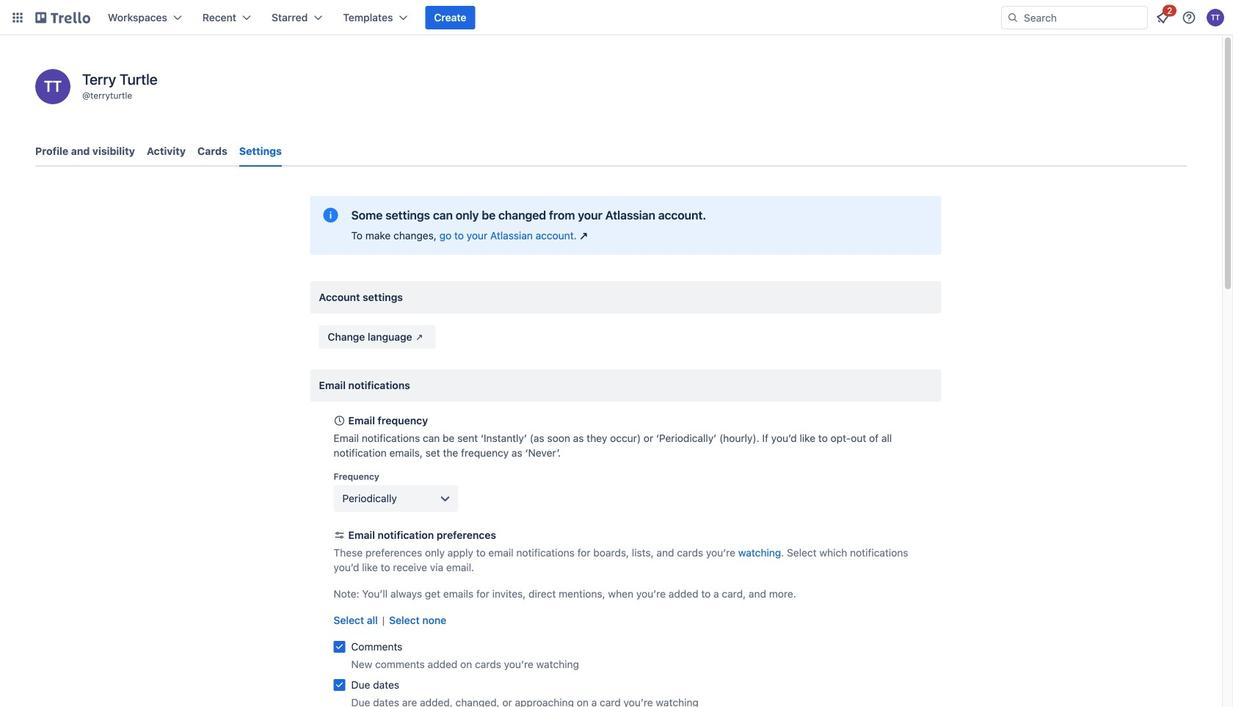 Task type: describe. For each thing, give the bounding box(es) containing it.
terry turtle (terryturtle) image
[[1207, 9, 1225, 26]]

2 notifications image
[[1154, 9, 1172, 26]]

back to home image
[[35, 6, 90, 29]]

sm image
[[412, 330, 427, 344]]



Task type: vqa. For each thing, say whether or not it's contained in the screenshot.
the Primary element
yes



Task type: locate. For each thing, give the bounding box(es) containing it.
open information menu image
[[1182, 10, 1197, 25]]

search image
[[1007, 12, 1019, 23]]

primary element
[[0, 0, 1234, 35]]

terry turtle (terryturtle) image
[[35, 69, 70, 104]]

Search field
[[1019, 7, 1148, 28]]



